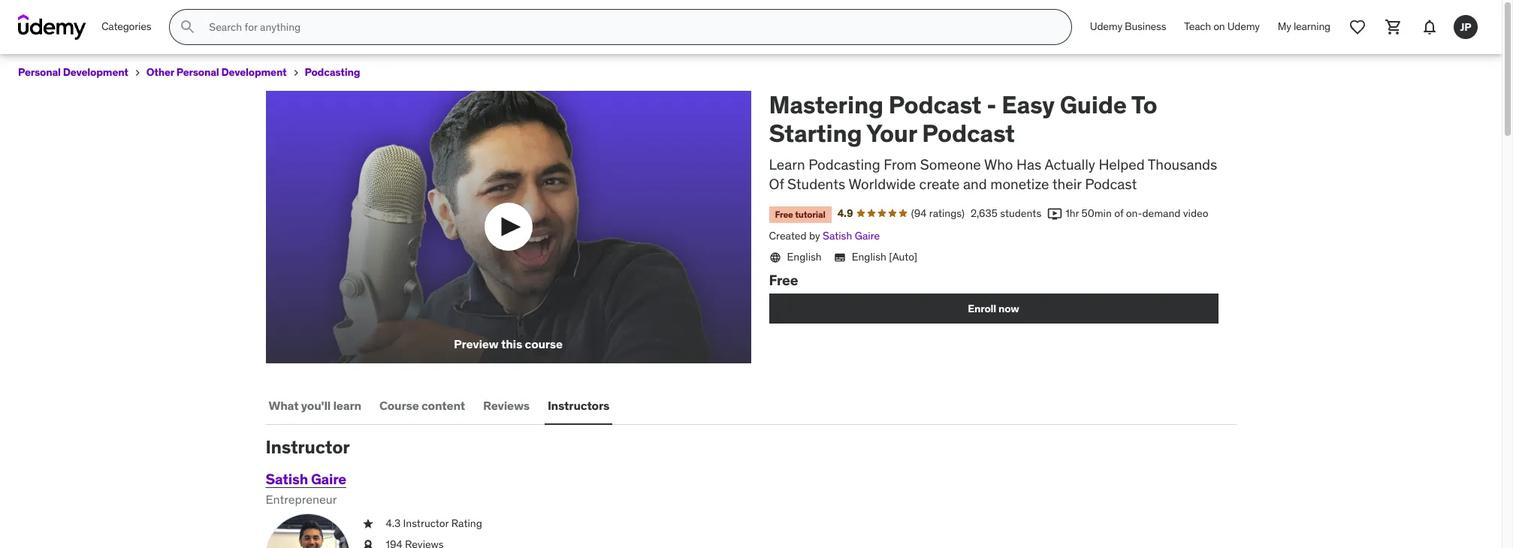 Task type: vqa. For each thing, say whether or not it's contained in the screenshot.
Udemy Business
yes



Task type: describe. For each thing, give the bounding box(es) containing it.
your
[[867, 118, 917, 149]]

instructors
[[548, 398, 610, 413]]

helped
[[1099, 155, 1145, 173]]

english for english [auto]
[[852, 250, 887, 264]]

teach
[[1185, 20, 1211, 33]]

4.3 instructor rating
[[386, 517, 482, 531]]

0 vertical spatial satish gaire link
[[823, 229, 880, 243]]

other
[[146, 65, 174, 79]]

jp link
[[1448, 9, 1484, 45]]

categories button
[[92, 9, 160, 45]]

instructors button
[[545, 388, 613, 424]]

1 development from the left
[[63, 65, 128, 79]]

preview this course
[[454, 337, 563, 352]]

students
[[1000, 206, 1042, 220]]

starting
[[769, 118, 862, 149]]

enroll now
[[968, 302, 1019, 316]]

other personal development
[[146, 65, 287, 79]]

course content
[[379, 398, 465, 413]]

udemy image
[[18, 14, 86, 40]]

preview
[[454, 337, 499, 352]]

satish gaire entrepreneur
[[266, 470, 346, 507]]

xsmall image
[[290, 67, 302, 79]]

4.3
[[386, 517, 401, 531]]

course
[[379, 398, 419, 413]]

learning
[[1294, 20, 1331, 33]]

personal development
[[18, 65, 128, 79]]

on
[[1214, 20, 1225, 33]]

course
[[525, 337, 563, 352]]

udemy inside 'link'
[[1228, 20, 1260, 33]]

by
[[809, 229, 820, 243]]

enroll
[[968, 302, 997, 316]]

jp
[[1460, 20, 1472, 34]]

video
[[1183, 206, 1209, 220]]

of
[[769, 175, 784, 193]]

enroll now button
[[769, 294, 1219, 324]]

1hr
[[1066, 206, 1079, 220]]

what you'll learn button
[[266, 388, 364, 424]]

course language image
[[769, 252, 781, 264]]

submit search image
[[179, 18, 197, 36]]

podcast up the someone
[[922, 118, 1015, 149]]

from
[[884, 155, 917, 173]]

to
[[1131, 89, 1158, 120]]

easy
[[1002, 89, 1055, 120]]

udemy business link
[[1081, 9, 1176, 45]]

1 personal from the left
[[18, 65, 61, 79]]

actually
[[1045, 155, 1096, 173]]

udemy business
[[1090, 20, 1167, 33]]

free tutorial
[[775, 209, 826, 220]]

their
[[1053, 175, 1082, 193]]

podcasting inside mastering podcast -  easy guide to starting your podcast learn podcasting from someone who has actually helped thousands of students worldwide create and monetize their podcast
[[809, 155, 881, 173]]

on-
[[1126, 206, 1143, 220]]

what you'll learn
[[269, 398, 361, 413]]

my learning link
[[1269, 9, 1340, 45]]

my
[[1278, 20, 1292, 33]]

free for free tutorial
[[775, 209, 793, 220]]

1 vertical spatial xsmall image
[[362, 517, 374, 532]]

monetize
[[991, 175, 1049, 193]]

created
[[769, 229, 807, 243]]

0 vertical spatial xsmall image
[[131, 67, 143, 79]]

podcast down helped
[[1085, 175, 1137, 193]]

other personal development link
[[146, 63, 287, 82]]

learn
[[769, 155, 805, 173]]

teach on udemy link
[[1176, 9, 1269, 45]]

1 horizontal spatial gaire
[[855, 229, 880, 243]]

(94 ratings)
[[911, 206, 965, 220]]

you'll
[[301, 398, 331, 413]]

satish inside satish gaire entrepreneur
[[266, 470, 308, 488]]

categories
[[101, 20, 151, 33]]



Task type: locate. For each thing, give the bounding box(es) containing it.
and
[[963, 175, 987, 193]]

students
[[788, 175, 846, 193]]

podcasting right xsmall icon
[[305, 65, 360, 79]]

english for english
[[787, 250, 822, 264]]

0 horizontal spatial gaire
[[311, 470, 346, 488]]

xsmall image
[[131, 67, 143, 79], [362, 517, 374, 532], [362, 538, 374, 549]]

personal
[[18, 65, 61, 79], [176, 65, 219, 79]]

0 horizontal spatial instructor
[[266, 436, 350, 459]]

someone
[[920, 155, 981, 173]]

development down "categories" dropdown button
[[63, 65, 128, 79]]

gaire
[[855, 229, 880, 243], [311, 470, 346, 488]]

1 vertical spatial instructor
[[403, 517, 449, 531]]

0 horizontal spatial english
[[787, 250, 822, 264]]

udemy right on
[[1228, 20, 1260, 33]]

1 vertical spatial podcasting
[[809, 155, 881, 173]]

english [auto]
[[852, 250, 918, 264]]

my learning
[[1278, 20, 1331, 33]]

instructor up satish gaire entrepreneur
[[266, 436, 350, 459]]

content
[[422, 398, 465, 413]]

gaire up the "entrepreneur"
[[311, 470, 346, 488]]

satish gaire link up the "entrepreneur"
[[266, 470, 346, 488]]

notifications image
[[1421, 18, 1439, 36]]

2,635 students
[[971, 206, 1042, 220]]

podcasting up students at the right of page
[[809, 155, 881, 173]]

development left xsmall icon
[[221, 65, 287, 79]]

created by satish gaire
[[769, 229, 880, 243]]

1 vertical spatial satish
[[266, 470, 308, 488]]

50min
[[1082, 206, 1112, 220]]

(94
[[911, 206, 927, 220]]

small image
[[1048, 206, 1063, 222]]

satish
[[823, 229, 852, 243], [266, 470, 308, 488]]

business
[[1125, 20, 1167, 33]]

free up created at the top right of the page
[[775, 209, 793, 220]]

1 vertical spatial gaire
[[311, 470, 346, 488]]

0 vertical spatial instructor
[[266, 436, 350, 459]]

2 development from the left
[[221, 65, 287, 79]]

english down by
[[787, 250, 822, 264]]

1 horizontal spatial satish
[[823, 229, 852, 243]]

create
[[920, 175, 960, 193]]

1 horizontal spatial development
[[221, 65, 287, 79]]

reviews button
[[480, 388, 533, 424]]

satish up closed captions icon
[[823, 229, 852, 243]]

1 horizontal spatial satish gaire link
[[823, 229, 880, 243]]

rating
[[451, 517, 482, 531]]

preview this course button
[[266, 91, 751, 364]]

2,635
[[971, 206, 998, 220]]

1 horizontal spatial personal
[[176, 65, 219, 79]]

what
[[269, 398, 299, 413]]

2 english from the left
[[852, 250, 887, 264]]

1 horizontal spatial udemy
[[1228, 20, 1260, 33]]

satish gaire link
[[823, 229, 880, 243], [266, 470, 346, 488]]

gaire inside satish gaire entrepreneur
[[311, 470, 346, 488]]

free down course language icon
[[769, 272, 798, 290]]

udemy left business
[[1090, 20, 1123, 33]]

0 vertical spatial gaire
[[855, 229, 880, 243]]

1 horizontal spatial english
[[852, 250, 887, 264]]

1 horizontal spatial instructor
[[403, 517, 449, 531]]

shopping cart with 0 items image
[[1385, 18, 1403, 36]]

course content button
[[376, 388, 468, 424]]

development
[[63, 65, 128, 79], [221, 65, 287, 79]]

personal down udemy "image"
[[18, 65, 61, 79]]

0 vertical spatial satish
[[823, 229, 852, 243]]

2 personal from the left
[[176, 65, 219, 79]]

worldwide
[[849, 175, 916, 193]]

demand
[[1143, 206, 1181, 220]]

now
[[999, 302, 1019, 316]]

2 vertical spatial xsmall image
[[362, 538, 374, 549]]

1hr 50min of on-demand video
[[1066, 206, 1209, 220]]

wishlist image
[[1349, 18, 1367, 36]]

0 horizontal spatial satish
[[266, 470, 308, 488]]

podcasting
[[305, 65, 360, 79], [809, 155, 881, 173]]

0 horizontal spatial personal
[[18, 65, 61, 79]]

satish gaire link down 4.9
[[823, 229, 880, 243]]

personal development link
[[18, 63, 128, 82]]

satish up the "entrepreneur"
[[266, 470, 308, 488]]

Search for anything text field
[[206, 14, 1053, 40]]

0 horizontal spatial development
[[63, 65, 128, 79]]

0 vertical spatial free
[[775, 209, 793, 220]]

podcasting link
[[305, 63, 360, 82]]

tutorial
[[795, 209, 826, 220]]

of
[[1115, 206, 1124, 220]]

thousands
[[1148, 155, 1218, 173]]

-
[[987, 89, 997, 120]]

learn
[[333, 398, 361, 413]]

udemy
[[1090, 20, 1123, 33], [1228, 20, 1260, 33]]

gaire up english [auto]
[[855, 229, 880, 243]]

guide
[[1060, 89, 1127, 120]]

closed captions image
[[834, 251, 846, 263]]

instructor
[[266, 436, 350, 459], [403, 517, 449, 531]]

0 horizontal spatial podcasting
[[305, 65, 360, 79]]

who
[[984, 155, 1013, 173]]

podcast left -
[[889, 89, 982, 120]]

ratings)
[[929, 206, 965, 220]]

entrepreneur
[[266, 492, 337, 507]]

free
[[775, 209, 793, 220], [769, 272, 798, 290]]

free for free
[[769, 272, 798, 290]]

reviews
[[483, 398, 530, 413]]

2 udemy from the left
[[1228, 20, 1260, 33]]

teach on udemy
[[1185, 20, 1260, 33]]

english right closed captions icon
[[852, 250, 887, 264]]

0 vertical spatial podcasting
[[305, 65, 360, 79]]

mastering
[[769, 89, 884, 120]]

mastering podcast -  easy guide to starting your podcast learn podcasting from someone who has actually helped thousands of students worldwide create and monetize their podcast
[[769, 89, 1218, 193]]

this
[[501, 337, 522, 352]]

1 vertical spatial satish gaire link
[[266, 470, 346, 488]]

has
[[1017, 155, 1042, 173]]

0 horizontal spatial udemy
[[1090, 20, 1123, 33]]

1 english from the left
[[787, 250, 822, 264]]

4.9
[[838, 206, 853, 220]]

1 udemy from the left
[[1090, 20, 1123, 33]]

instructor right 4.3
[[403, 517, 449, 531]]

0 horizontal spatial satish gaire link
[[266, 470, 346, 488]]

podcast
[[889, 89, 982, 120], [922, 118, 1015, 149], [1085, 175, 1137, 193]]

personal right the other
[[176, 65, 219, 79]]

1 horizontal spatial podcasting
[[809, 155, 881, 173]]

1 vertical spatial free
[[769, 272, 798, 290]]

[auto]
[[889, 250, 918, 264]]



